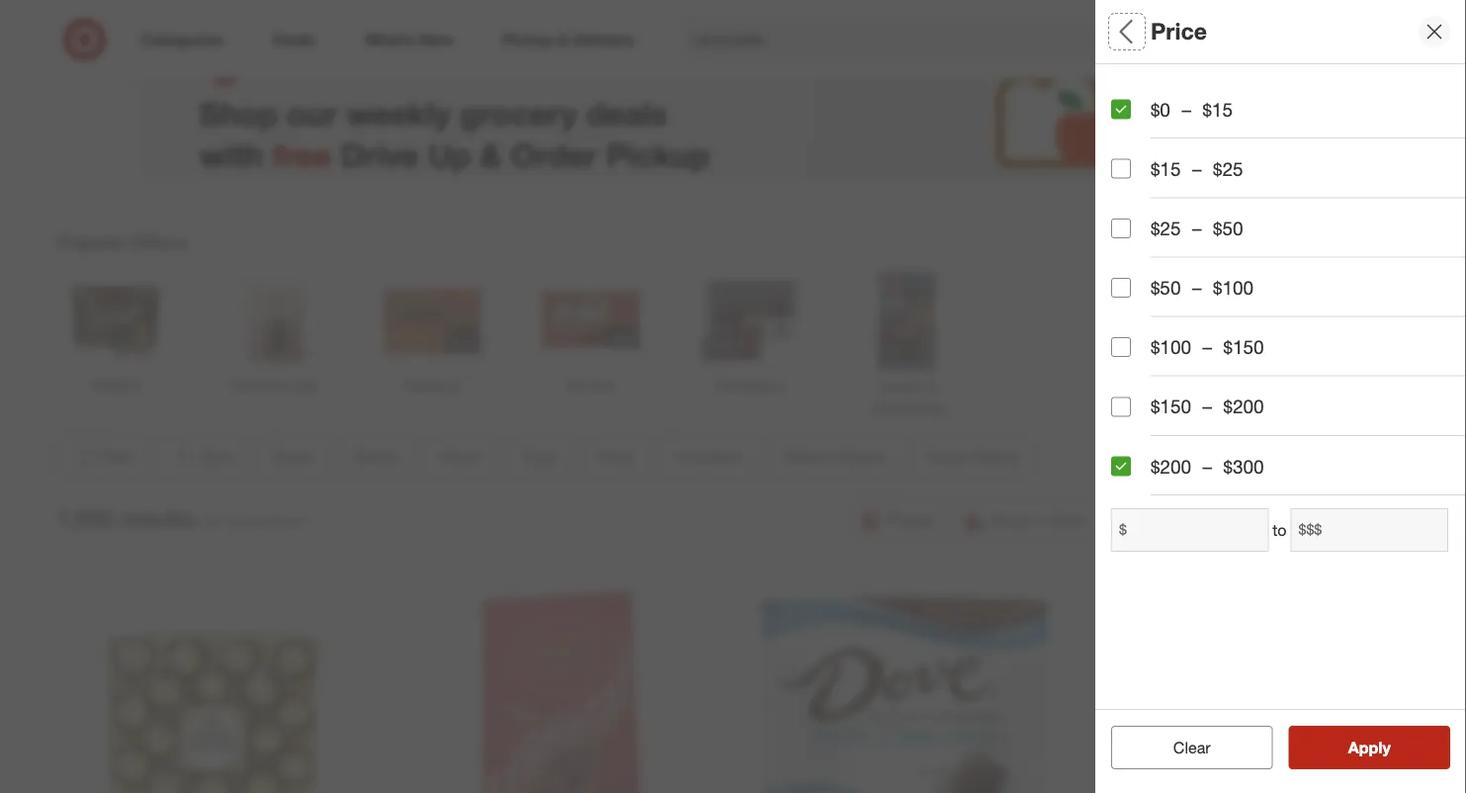 Task type: describe. For each thing, give the bounding box(es) containing it.
price for price
[[1151, 17, 1207, 45]]

order
[[511, 135, 598, 174]]

all
[[1205, 738, 1221, 757]]

price $200  –  $300; $0  –  $15
[[1111, 355, 1263, 397]]

"chocolate"
[[225, 511, 306, 530]]

0 vertical spatial $150
[[1224, 336, 1264, 358]]

& inside flavor brownie; cookies & cream; peanut butter; peppermint
[[1224, 242, 1233, 259]]

$200  –  $300 checkbox
[[1111, 456, 1131, 476]]

brand 3 musketeers; crunch; ghirardelli; kit kat; kinder; lindt; t
[[1111, 147, 1466, 190]]

$50  –  $100
[[1151, 276, 1254, 299]]

deals
[[586, 94, 667, 132]]

$15  –  $25 checkbox
[[1111, 159, 1131, 179]]

musketeers;
[[1123, 172, 1199, 190]]

kinder;
[[1375, 172, 1420, 190]]

dietary
[[1111, 500, 1176, 523]]

chocolates;
[[1191, 311, 1266, 328]]

barks;
[[1111, 311, 1151, 328]]

our
[[287, 94, 337, 132]]

all
[[1111, 17, 1139, 45]]

apply
[[1348, 738, 1391, 757]]

popular
[[57, 230, 126, 253]]

price for price $200  –  $300; $0  –  $15
[[1111, 355, 1158, 377]]

1,090 results for "chocolate"
[[57, 504, 306, 532]]

results for see
[[1361, 738, 1412, 757]]

deals button
[[1111, 64, 1466, 133]]

◎deals
[[199, 31, 366, 87]]

3
[[1111, 172, 1119, 190]]

featured
[[1111, 708, 1191, 730]]

peppermint
[[1379, 242, 1451, 259]]

clear all
[[1164, 738, 1221, 757]]

$200  –  $300
[[1151, 455, 1264, 477]]

ghirardelli;
[[1256, 172, 1322, 190]]

kat;
[[1347, 172, 1371, 190]]

dietary needs
[[1111, 500, 1239, 523]]

drive
[[341, 135, 419, 174]]

brand
[[1111, 147, 1165, 170]]

brownie;
[[1111, 242, 1166, 259]]

type
[[1111, 285, 1153, 308]]

1 horizontal spatial $200
[[1151, 455, 1192, 477]]

for
[[201, 511, 220, 530]]

search
[[1161, 32, 1209, 51]]

$150  –  $200 checkbox
[[1111, 397, 1131, 417]]

all filters dialog
[[1096, 0, 1466, 793]]

1 vertical spatial $150
[[1151, 395, 1192, 418]]

needs
[[1182, 500, 1239, 523]]

flavor
[[1111, 216, 1166, 239]]

butter;
[[1333, 242, 1375, 259]]

$300
[[1224, 455, 1264, 477]]

see results
[[1328, 738, 1412, 757]]

up
[[428, 135, 471, 174]]

1,090
[[57, 504, 114, 532]]

see
[[1328, 738, 1356, 757]]

$15  –  $25
[[1151, 157, 1243, 180]]

all filters
[[1111, 17, 1206, 45]]

$0  –  $15
[[1151, 98, 1233, 121]]

popular filters
[[57, 230, 187, 253]]



Task type: locate. For each thing, give the bounding box(es) containing it.
$0 inside the price $200  –  $300; $0  –  $15
[[1203, 380, 1217, 397]]

lindt;
[[1424, 172, 1458, 190]]

clear
[[1164, 738, 1201, 757], [1174, 738, 1211, 757]]

$100  –  $150 checkbox
[[1111, 337, 1131, 357]]

cookies
[[1170, 242, 1220, 259]]

$200 for $150  –  $200
[[1224, 395, 1264, 418]]

free
[[272, 135, 332, 174]]

results left for
[[120, 504, 194, 532]]

$300;
[[1165, 380, 1199, 397]]

occasion button
[[1111, 410, 1466, 480]]

0 horizontal spatial $25
[[1151, 217, 1181, 240]]

price
[[1151, 17, 1207, 45], [1111, 355, 1158, 377]]

& left cream;
[[1224, 242, 1233, 259]]

peanut
[[1286, 242, 1329, 259]]

0 vertical spatial price
[[1151, 17, 1207, 45]]

1 horizontal spatial $100
[[1213, 276, 1254, 299]]

filled
[[1155, 311, 1187, 328]]

$50
[[1213, 217, 1243, 240], [1151, 276, 1181, 299]]

1 clear from the left
[[1164, 738, 1201, 757]]

kit
[[1326, 172, 1343, 190]]

$15 inside the price $200  –  $300; $0  –  $15
[[1241, 380, 1263, 397]]

results for 1,090
[[120, 504, 194, 532]]

$15 right $15  –  $25 checkbox
[[1151, 157, 1181, 180]]

$200 inside the price $200  –  $300; $0  –  $15
[[1111, 380, 1141, 397]]

0 vertical spatial $15
[[1203, 98, 1233, 121]]

$50  –  $100 checkbox
[[1111, 278, 1131, 298]]

$15 up $15  –  $25
[[1203, 98, 1233, 121]]

$50 up filled at the top of page
[[1151, 276, 1181, 299]]

0 horizontal spatial $15
[[1151, 157, 1181, 180]]

$0  –  $15 checkbox
[[1111, 99, 1131, 119]]

deals
[[1111, 85, 1162, 107]]

0 horizontal spatial $200
[[1111, 380, 1141, 397]]

flavor brownie; cookies & cream; peanut butter; peppermint
[[1111, 216, 1451, 259]]

featured button
[[1111, 687, 1466, 756]]

$200 down $100  –  $150 option
[[1111, 380, 1141, 397]]

$25 left the ghirardelli;
[[1213, 157, 1243, 180]]

clear all button
[[1111, 726, 1273, 769]]

price inside the price $200  –  $300; $0  –  $15
[[1111, 355, 1158, 377]]

weekly
[[346, 94, 451, 132]]

price right all
[[1151, 17, 1207, 45]]

$0 right the $300;
[[1203, 380, 1217, 397]]

t
[[1462, 172, 1466, 190]]

type barks; filled chocolates; candy bars
[[1111, 285, 1342, 328]]

see results button
[[1289, 726, 1451, 769]]

$25 up brownie;
[[1151, 217, 1181, 240]]

$200 up $300
[[1224, 395, 1264, 418]]

1 vertical spatial $15
[[1151, 157, 1181, 180]]

clear inside clear all button
[[1164, 738, 1201, 757]]

2 horizontal spatial $200
[[1224, 395, 1264, 418]]

1 horizontal spatial $25
[[1213, 157, 1243, 180]]

None text field
[[1111, 508, 1269, 552], [1291, 508, 1448, 552], [1111, 508, 1269, 552], [1291, 508, 1448, 552]]

1 vertical spatial &
[[1224, 242, 1233, 259]]

1 vertical spatial results
[[1361, 738, 1412, 757]]

◎deals shop our weekly grocery deals with free drive up & order pickup
[[199, 31, 710, 174]]

clear for clear all
[[1164, 738, 1201, 757]]

price inside price dialog
[[1151, 17, 1207, 45]]

0 horizontal spatial results
[[120, 504, 194, 532]]

to
[[1273, 520, 1287, 539]]

2 clear from the left
[[1174, 738, 1211, 757]]

1 horizontal spatial $0
[[1203, 380, 1217, 397]]

1 horizontal spatial &
[[1224, 242, 1233, 259]]

2 vertical spatial $15
[[1241, 380, 1263, 397]]

0 vertical spatial $0
[[1151, 98, 1171, 121]]

$150  –  $200
[[1151, 395, 1264, 418]]

1 vertical spatial $25
[[1151, 217, 1181, 240]]

0 horizontal spatial $0
[[1151, 98, 1171, 121]]

0 vertical spatial &
[[480, 135, 502, 174]]

$25  –  $50 checkbox
[[1111, 218, 1131, 238]]

clear inside "clear" button
[[1174, 738, 1211, 757]]

results inside button
[[1361, 738, 1412, 757]]

$100 up chocolates; in the right of the page
[[1213, 276, 1254, 299]]

$0
[[1151, 98, 1171, 121], [1203, 380, 1217, 397]]

clear down 'featured'
[[1174, 738, 1211, 757]]

1 vertical spatial $100
[[1151, 336, 1192, 358]]

&
[[480, 135, 502, 174], [1224, 242, 1233, 259]]

$150 down chocolates; in the right of the page
[[1224, 336, 1264, 358]]

bars
[[1313, 311, 1342, 328]]

$100
[[1213, 276, 1254, 299], [1151, 336, 1192, 358]]

$0 right $0  –  $15 checkbox
[[1151, 98, 1171, 121]]

$0 inside price dialog
[[1151, 98, 1171, 121]]

candy
[[1269, 311, 1310, 328]]

$200
[[1111, 380, 1141, 397], [1224, 395, 1264, 418], [1151, 455, 1192, 477]]

0 vertical spatial $25
[[1213, 157, 1243, 180]]

search button
[[1161, 18, 1209, 65]]

0 vertical spatial results
[[120, 504, 194, 532]]

0 horizontal spatial $100
[[1151, 336, 1192, 358]]

1 horizontal spatial results
[[1361, 738, 1412, 757]]

$25
[[1213, 157, 1243, 180], [1151, 217, 1181, 240]]

$150 up occasion
[[1151, 395, 1192, 418]]

clear button
[[1111, 726, 1273, 769]]

filters
[[131, 230, 187, 253]]

0 horizontal spatial &
[[480, 135, 502, 174]]

0 horizontal spatial $50
[[1151, 276, 1181, 299]]

clear for clear
[[1174, 738, 1211, 757]]

$100 down filled at the top of page
[[1151, 336, 1192, 358]]

price up $150  –  $200 checkbox
[[1111, 355, 1158, 377]]

$200 for price $200  –  $300; $0  –  $15
[[1111, 380, 1141, 397]]

pickup
[[606, 135, 710, 174]]

$200 down occasion
[[1151, 455, 1192, 477]]

1 vertical spatial $0
[[1203, 380, 1217, 397]]

0 vertical spatial $100
[[1213, 276, 1254, 299]]

1 horizontal spatial $15
[[1203, 98, 1233, 121]]

$15 down $100  –  $150
[[1241, 380, 1263, 397]]

grocery
[[460, 94, 577, 132]]

results
[[120, 504, 194, 532], [1361, 738, 1412, 757]]

$50 up cream;
[[1213, 217, 1243, 240]]

1 horizontal spatial $50
[[1213, 217, 1243, 240]]

apply button
[[1289, 726, 1451, 769]]

0 vertical spatial $50
[[1213, 217, 1243, 240]]

dietary needs button
[[1111, 480, 1466, 549]]

crunch;
[[1203, 172, 1252, 190]]

results right see
[[1361, 738, 1412, 757]]

shop
[[199, 94, 278, 132]]

& right up
[[480, 135, 502, 174]]

& inside ◎deals shop our weekly grocery deals with free drive up & order pickup
[[480, 135, 502, 174]]

2 horizontal spatial $15
[[1241, 380, 1263, 397]]

cream;
[[1237, 242, 1282, 259]]

$100  –  $150
[[1151, 336, 1264, 358]]

filters
[[1145, 17, 1206, 45]]

$150
[[1224, 336, 1264, 358], [1151, 395, 1192, 418]]

1 horizontal spatial $150
[[1224, 336, 1264, 358]]

What can we help you find? suggestions appear below search field
[[683, 18, 1175, 61]]

0 horizontal spatial $150
[[1151, 395, 1192, 418]]

price dialog
[[1096, 0, 1466, 793]]

occasion
[[1111, 431, 1196, 453]]

1 vertical spatial $50
[[1151, 276, 1181, 299]]

$15
[[1203, 98, 1233, 121], [1151, 157, 1181, 180], [1241, 380, 1263, 397]]

with
[[199, 135, 264, 174]]

$25  –  $50
[[1151, 217, 1243, 240]]

clear left all at the right of page
[[1164, 738, 1201, 757]]

1 vertical spatial price
[[1111, 355, 1158, 377]]



Task type: vqa. For each thing, say whether or not it's contained in the screenshot.
1,090 results for "chocolate"
yes



